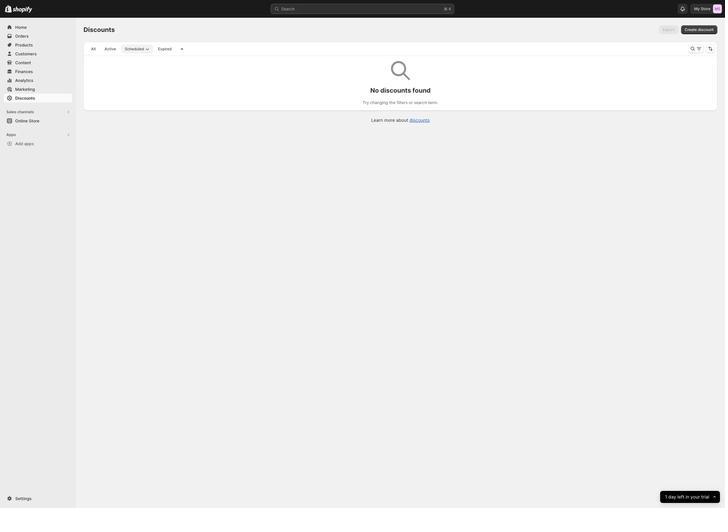 Task type: describe. For each thing, give the bounding box(es) containing it.
my
[[695, 6, 701, 11]]

discount
[[699, 27, 714, 32]]

found
[[413, 87, 431, 94]]

left
[[678, 495, 685, 500]]

finances link
[[4, 67, 72, 76]]

1 day left in your trial button
[[661, 491, 721, 504]]

content
[[15, 60, 31, 65]]

day
[[669, 495, 677, 500]]

store for online store
[[29, 118, 39, 124]]

or
[[409, 100, 413, 105]]

discounts link
[[410, 117, 430, 123]]

export
[[663, 27, 675, 32]]

apps
[[24, 141, 34, 146]]

export button
[[660, 25, 679, 34]]

trial
[[702, 495, 710, 500]]

no
[[371, 87, 379, 94]]

marketing link
[[4, 85, 72, 94]]

1 vertical spatial discounts
[[410, 117, 430, 123]]

learn
[[372, 117, 383, 123]]

shopify image
[[13, 7, 32, 13]]

try changing the filters or search term.
[[363, 100, 439, 105]]

products link
[[4, 41, 72, 49]]

discounts inside discounts link
[[15, 96, 35, 101]]

in
[[686, 495, 690, 500]]

1 day left in your trial
[[666, 495, 710, 500]]

⌘ k
[[444, 6, 452, 11]]

online store button
[[0, 117, 76, 125]]

my store image
[[714, 4, 723, 13]]

term.
[[429, 100, 439, 105]]

analytics link
[[4, 76, 72, 85]]

apps button
[[4, 130, 72, 139]]

sales
[[6, 110, 16, 114]]

discounts link
[[4, 94, 72, 103]]

the
[[390, 100, 396, 105]]

tab list containing all
[[86, 44, 177, 54]]

create
[[685, 27, 698, 32]]

analytics
[[15, 78, 33, 83]]

no discounts found
[[371, 87, 431, 94]]

online
[[15, 118, 28, 124]]

more
[[385, 117, 395, 123]]

customers
[[15, 51, 37, 56]]

store for my store
[[702, 6, 711, 11]]

your
[[691, 495, 701, 500]]

search
[[282, 6, 295, 11]]

learn more about discounts
[[372, 117, 430, 123]]

try
[[363, 100, 369, 105]]



Task type: vqa. For each thing, say whether or not it's contained in the screenshot.
changing
yes



Task type: locate. For each thing, give the bounding box(es) containing it.
0 horizontal spatial discounts
[[15, 96, 35, 101]]

all
[[91, 47, 96, 51]]

1 vertical spatial store
[[29, 118, 39, 124]]

0 vertical spatial discounts
[[381, 87, 412, 94]]

add apps
[[15, 141, 34, 146]]

home link
[[4, 23, 72, 32]]

discounts
[[381, 87, 412, 94], [410, 117, 430, 123]]

k
[[449, 6, 452, 11]]

discounts
[[84, 26, 115, 34], [15, 96, 35, 101]]

⌘
[[444, 6, 448, 11]]

create discount button
[[682, 25, 718, 34]]

0 horizontal spatial store
[[29, 118, 39, 124]]

1 vertical spatial discounts
[[15, 96, 35, 101]]

online store
[[15, 118, 39, 124]]

empty search results image
[[391, 61, 410, 80]]

scheduled button
[[121, 45, 153, 54]]

0 vertical spatial discounts
[[84, 26, 115, 34]]

about
[[397, 117, 409, 123]]

1 horizontal spatial discounts
[[84, 26, 115, 34]]

add apps button
[[4, 139, 72, 148]]

store down "sales channels" 'button'
[[29, 118, 39, 124]]

my store
[[695, 6, 711, 11]]

finances
[[15, 69, 33, 74]]

store inside button
[[29, 118, 39, 124]]

discounts right about
[[410, 117, 430, 123]]

expired link
[[154, 45, 176, 54]]

apps
[[6, 132, 16, 137]]

orders link
[[4, 32, 72, 41]]

scheduled
[[125, 47, 144, 51]]

marketing
[[15, 87, 35, 92]]

online store link
[[4, 117, 72, 125]]

add
[[15, 141, 23, 146]]

active link
[[101, 45, 120, 54]]

1 horizontal spatial store
[[702, 6, 711, 11]]

settings link
[[4, 495, 72, 504]]

active
[[105, 47, 116, 51]]

store
[[702, 6, 711, 11], [29, 118, 39, 124]]

changing
[[371, 100, 388, 105]]

0 vertical spatial store
[[702, 6, 711, 11]]

tab list
[[86, 44, 177, 54]]

all link
[[87, 45, 100, 54]]

filters
[[397, 100, 408, 105]]

customers link
[[4, 49, 72, 58]]

sales channels
[[6, 110, 34, 114]]

discounts down marketing
[[15, 96, 35, 101]]

store right my
[[702, 6, 711, 11]]

channels
[[17, 110, 34, 114]]

expired
[[158, 47, 172, 51]]

products
[[15, 42, 33, 48]]

1
[[666, 495, 668, 500]]

shopify image
[[5, 5, 12, 13]]

orders
[[15, 34, 29, 39]]

create discount
[[685, 27, 714, 32]]

discounts up the
[[381, 87, 412, 94]]

home
[[15, 25, 27, 30]]

settings
[[15, 497, 32, 502]]

content link
[[4, 58, 72, 67]]

discounts up the all
[[84, 26, 115, 34]]

search
[[414, 100, 427, 105]]

sales channels button
[[4, 108, 72, 117]]



